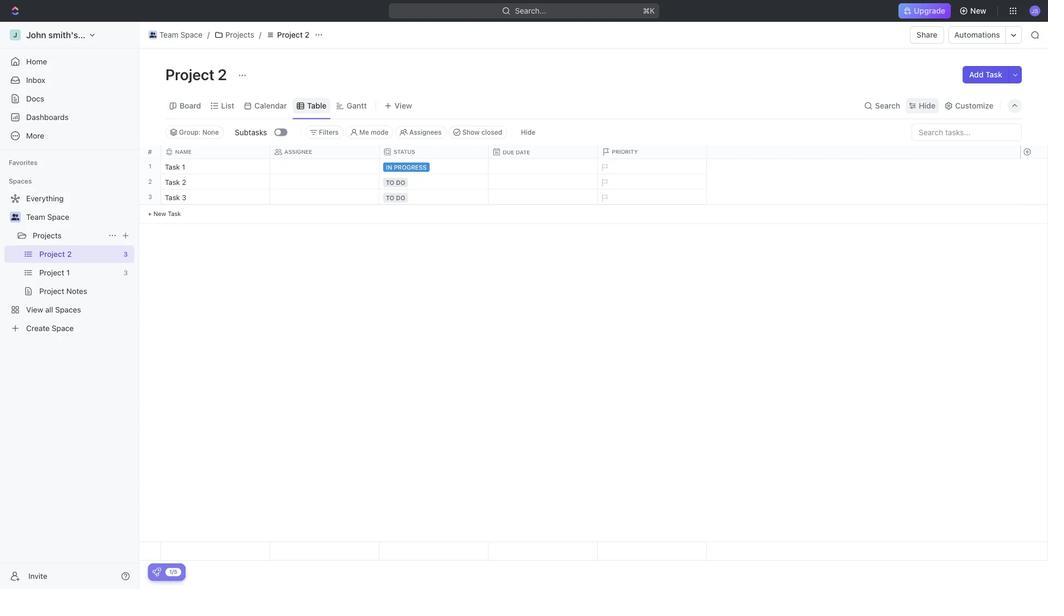 Task type: locate. For each thing, give the bounding box(es) containing it.
hide
[[919, 101, 936, 110], [521, 129, 536, 136]]

0 vertical spatial projects link
[[212, 28, 257, 42]]

hide inside hide button
[[521, 129, 536, 136]]

board link
[[178, 98, 201, 114]]

row inside 'grid'
[[161, 146, 710, 159]]

1 horizontal spatial view
[[395, 101, 412, 110]]

priority
[[612, 149, 638, 155]]

/
[[207, 30, 210, 39], [259, 30, 261, 39]]

1 2 3
[[148, 163, 152, 201]]

1 vertical spatial to do
[[386, 194, 405, 202]]

2 do from the top
[[396, 194, 405, 202]]

1 vertical spatial do
[[396, 194, 405, 202]]

assignees
[[409, 129, 442, 136]]

1 horizontal spatial 1
[[149, 163, 152, 170]]

1 set priority element from the top
[[596, 160, 613, 176]]

to do for task 2
[[386, 179, 405, 186]]

grid
[[139, 146, 1049, 561]]

to
[[386, 179, 395, 186], [386, 194, 395, 202]]

inbox
[[26, 76, 45, 85]]

row group containing task 1
[[161, 159, 707, 224]]

0 vertical spatial do
[[396, 179, 405, 186]]

0 horizontal spatial team space
[[26, 213, 69, 222]]

1 inside press space to select this row. row
[[182, 163, 185, 171]]

to do cell
[[380, 175, 489, 189], [380, 190, 489, 205]]

2 to do from the top
[[386, 194, 405, 202]]

0 vertical spatial spaces
[[9, 178, 32, 185]]

1 vertical spatial hide
[[521, 129, 536, 136]]

3
[[182, 193, 186, 202], [148, 194, 152, 201], [124, 251, 128, 258], [124, 269, 128, 277]]

projects
[[226, 30, 254, 39], [33, 231, 62, 240]]

hide inside hide dropdown button
[[919, 101, 936, 110]]

1 vertical spatial team
[[26, 213, 45, 222]]

1 vertical spatial team space
[[26, 213, 69, 222]]

1 vertical spatial project 2
[[165, 65, 230, 83]]

table link
[[305, 98, 327, 114]]

1 horizontal spatial /
[[259, 30, 261, 39]]

me mode
[[360, 129, 389, 136]]

0 vertical spatial view
[[395, 101, 412, 110]]

1 horizontal spatial team space
[[159, 30, 203, 39]]

1 to from the top
[[386, 179, 395, 186]]

new inside button
[[971, 6, 987, 15]]

press space to select this row. row
[[139, 159, 161, 175], [161, 159, 707, 176], [1021, 159, 1048, 175], [139, 175, 161, 190], [161, 175, 707, 191], [1021, 175, 1048, 190], [139, 190, 161, 205], [161, 190, 707, 207], [1021, 190, 1048, 205], [161, 543, 707, 561], [1021, 543, 1048, 561]]

home link
[[4, 53, 134, 70]]

row group containing 1 2 3
[[139, 159, 161, 224]]

2 to from the top
[[386, 194, 395, 202]]

0 horizontal spatial team space link
[[26, 209, 132, 226]]

status column header
[[380, 146, 491, 159]]

show closed button
[[449, 126, 508, 139]]

project 2 link
[[264, 28, 312, 42], [39, 246, 119, 263]]

dashboards link
[[4, 109, 134, 126]]

create
[[26, 324, 50, 333]]

0 horizontal spatial /
[[207, 30, 210, 39]]

1 vertical spatial team space link
[[26, 209, 132, 226]]

1 vertical spatial view
[[26, 306, 43, 315]]

set priority image
[[596, 190, 613, 207]]

0 horizontal spatial team
[[26, 213, 45, 222]]

name
[[175, 149, 192, 155]]

cell
[[270, 159, 380, 174], [489, 159, 598, 174], [270, 175, 380, 189], [489, 175, 598, 189], [270, 190, 380, 205], [489, 190, 598, 205]]

2 row group from the left
[[161, 159, 707, 224]]

0 vertical spatial to do
[[386, 179, 405, 186]]

john smith's workspace, , element
[[10, 29, 21, 40]]

upgrade
[[915, 6, 946, 15]]

1 down # at the left of page
[[149, 163, 152, 170]]

0 vertical spatial to
[[386, 179, 395, 186]]

mode
[[371, 129, 389, 136]]

new for new task
[[154, 211, 166, 218]]

favorites
[[9, 159, 38, 167]]

1 horizontal spatial user group image
[[150, 32, 156, 38]]

0 horizontal spatial new
[[154, 211, 166, 218]]

new down 'task 3'
[[154, 211, 166, 218]]

1 for project 1
[[66, 268, 70, 277]]

assignee button
[[270, 148, 380, 156]]

to do cell for task 3
[[380, 190, 489, 205]]

press space to select this row. row containing task 3
[[161, 190, 707, 207]]

workspace
[[80, 30, 126, 40]]

1 horizontal spatial project 2 link
[[264, 28, 312, 42]]

1 vertical spatial projects link
[[33, 227, 104, 245]]

view up the assignees button
[[395, 101, 412, 110]]

row group
[[139, 159, 161, 224], [161, 159, 707, 224], [1021, 159, 1048, 224]]

grid containing task 1
[[139, 146, 1049, 561]]

1 horizontal spatial hide
[[919, 101, 936, 110]]

0 vertical spatial new
[[971, 6, 987, 15]]

1 up project notes
[[66, 268, 70, 277]]

1 down name
[[182, 163, 185, 171]]

1 do from the top
[[396, 179, 405, 186]]

view inside button
[[395, 101, 412, 110]]

set priority element for 1
[[596, 160, 613, 176]]

0 vertical spatial to do cell
[[380, 175, 489, 189]]

list link
[[219, 98, 234, 114]]

closed
[[482, 129, 503, 136]]

0 vertical spatial projects
[[226, 30, 254, 39]]

hide button
[[906, 98, 939, 114]]

1 horizontal spatial spaces
[[55, 306, 81, 315]]

task down task 2
[[165, 193, 180, 202]]

1 inside project 1 link
[[66, 268, 70, 277]]

row containing name
[[161, 146, 710, 159]]

set priority element for 2
[[596, 175, 613, 191]]

dropdown menu image
[[489, 543, 598, 561]]

project inside "link"
[[39, 287, 64, 296]]

calendar link
[[252, 98, 287, 114]]

priority column header
[[598, 146, 710, 159]]

0 vertical spatial hide
[[919, 101, 936, 110]]

subtasks button
[[231, 124, 274, 141]]

status
[[394, 149, 415, 155]]

task for task 3
[[165, 193, 180, 202]]

in progress
[[386, 164, 427, 171]]

view
[[395, 101, 412, 110], [26, 306, 43, 315]]

0 horizontal spatial project 2
[[39, 250, 72, 259]]

projects link
[[212, 28, 257, 42], [33, 227, 104, 245]]

2 horizontal spatial 1
[[182, 163, 185, 171]]

1 vertical spatial user group image
[[11, 214, 19, 221]]

in progress cell
[[380, 159, 489, 174]]

onboarding checklist button image
[[152, 569, 161, 577]]

1 vertical spatial to
[[386, 194, 395, 202]]

team space link
[[146, 28, 205, 42], [26, 209, 132, 226]]

task right add
[[986, 70, 1003, 79]]

me
[[360, 129, 369, 136]]

0 horizontal spatial projects
[[33, 231, 62, 240]]

2 inside 1 2 3
[[148, 178, 152, 185]]

show
[[463, 129, 480, 136]]

2 set priority element from the top
[[596, 175, 613, 191]]

0 vertical spatial project 2
[[277, 30, 310, 39]]

task for task 1
[[165, 163, 180, 171]]

invite
[[28, 572, 47, 581]]

1 vertical spatial spaces
[[55, 306, 81, 315]]

2 inside press space to select this row. row
[[182, 178, 186, 186]]

docs
[[26, 94, 44, 103]]

tree
[[4, 190, 134, 338]]

row
[[161, 146, 710, 159]]

1 horizontal spatial new
[[971, 6, 987, 15]]

hide up date
[[521, 129, 536, 136]]

1 horizontal spatial projects
[[226, 30, 254, 39]]

new
[[971, 6, 987, 15], [154, 211, 166, 218]]

1 to do from the top
[[386, 179, 405, 186]]

2 to do cell from the top
[[380, 190, 489, 205]]

spaces down favorites
[[9, 178, 32, 185]]

3 inside press space to select this row. row
[[182, 193, 186, 202]]

home
[[26, 57, 47, 66]]

1 vertical spatial to do cell
[[380, 190, 489, 205]]

0 horizontal spatial view
[[26, 306, 43, 315]]

project
[[277, 30, 303, 39], [165, 65, 215, 83], [39, 250, 65, 259], [39, 268, 64, 277], [39, 287, 64, 296]]

1 vertical spatial space
[[47, 213, 69, 222]]

press space to select this row. row containing 2
[[139, 175, 161, 190]]

1 horizontal spatial team
[[159, 30, 179, 39]]

task down "task 1"
[[165, 178, 180, 186]]

2 set priority image from the top
[[596, 175, 613, 191]]

1 vertical spatial projects
[[33, 231, 62, 240]]

hide right search
[[919, 101, 936, 110]]

user group image
[[150, 32, 156, 38], [11, 214, 19, 221]]

to for task 3
[[386, 194, 395, 202]]

2 horizontal spatial project 2
[[277, 30, 310, 39]]

view left all on the bottom left
[[26, 306, 43, 315]]

to do
[[386, 179, 405, 186], [386, 194, 405, 202]]

1 vertical spatial project 2 link
[[39, 246, 119, 263]]

search...
[[515, 6, 546, 15]]

task up task 2
[[165, 163, 180, 171]]

name column header
[[161, 146, 273, 159]]

0 horizontal spatial user group image
[[11, 214, 19, 221]]

task inside button
[[986, 70, 1003, 79]]

project 2
[[277, 30, 310, 39], [165, 65, 230, 83], [39, 250, 72, 259]]

1 to do cell from the top
[[380, 175, 489, 189]]

1 vertical spatial new
[[154, 211, 166, 218]]

view button
[[381, 93, 416, 119]]

0 vertical spatial user group image
[[150, 32, 156, 38]]

view inside tree
[[26, 306, 43, 315]]

0 horizontal spatial spaces
[[9, 178, 32, 185]]

everything link
[[4, 190, 132, 208]]

0 horizontal spatial hide
[[521, 129, 536, 136]]

1 row group from the left
[[139, 159, 161, 224]]

task 3
[[165, 193, 186, 202]]

3 set priority element from the top
[[596, 190, 613, 207]]

task
[[986, 70, 1003, 79], [165, 163, 180, 171], [165, 178, 180, 186], [165, 193, 180, 202], [168, 211, 181, 218]]

press space to select this row. row containing 3
[[139, 190, 161, 205]]

assignees button
[[396, 126, 447, 139]]

project notes link
[[39, 283, 132, 300]]

team inside tree
[[26, 213, 45, 222]]

1 horizontal spatial team space link
[[146, 28, 205, 42]]

1
[[182, 163, 185, 171], [149, 163, 152, 170], [66, 268, 70, 277]]

new for new
[[971, 6, 987, 15]]

view for view all spaces
[[26, 306, 43, 315]]

spaces up create space link
[[55, 306, 81, 315]]

set priority image
[[596, 160, 613, 176], [596, 175, 613, 191]]

space
[[181, 30, 203, 39], [47, 213, 69, 222], [52, 324, 74, 333]]

0 horizontal spatial 1
[[66, 268, 70, 277]]

to do cell for task 2
[[380, 175, 489, 189]]

user group image inside sidebar navigation
[[11, 214, 19, 221]]

inbox link
[[4, 72, 134, 89]]

everything
[[26, 194, 64, 203]]

to for task 2
[[386, 179, 395, 186]]

js button
[[1027, 2, 1044, 20]]

task down 'task 3'
[[168, 211, 181, 218]]

team
[[159, 30, 179, 39], [26, 213, 45, 222]]

docs link
[[4, 90, 134, 108]]

tree containing everything
[[4, 190, 134, 338]]

set priority element
[[596, 160, 613, 176], [596, 175, 613, 191], [596, 190, 613, 207]]

2 vertical spatial project 2
[[39, 250, 72, 259]]

view for view
[[395, 101, 412, 110]]

project notes
[[39, 287, 87, 296]]

new up automations
[[971, 6, 987, 15]]

1 set priority image from the top
[[596, 160, 613, 176]]

do
[[396, 179, 405, 186], [396, 194, 405, 202]]



Task type: vqa. For each thing, say whether or not it's contained in the screenshot.
+ Add Subtask
no



Task type: describe. For each thing, give the bounding box(es) containing it.
upgrade link
[[899, 3, 951, 19]]

1 inside 1 2 3
[[149, 163, 152, 170]]

0 vertical spatial team space
[[159, 30, 203, 39]]

add task button
[[963, 66, 1009, 84]]

0 horizontal spatial project 2 link
[[39, 246, 119, 263]]

js
[[1032, 8, 1039, 14]]

board
[[180, 101, 201, 110]]

project 1 link
[[39, 264, 119, 282]]

do for 3
[[396, 194, 405, 202]]

priority button
[[598, 148, 707, 156]]

create space
[[26, 324, 74, 333]]

press space to select this row. row containing 1
[[139, 159, 161, 175]]

create space link
[[4, 320, 132, 338]]

status button
[[380, 148, 489, 156]]

project 2 inside tree
[[39, 250, 72, 259]]

table
[[307, 101, 327, 110]]

press space to select this row. row containing task 1
[[161, 159, 707, 176]]

project for left "project 2" link
[[39, 250, 65, 259]]

gantt link
[[345, 98, 367, 114]]

project for project notes "link" on the left of the page
[[39, 287, 64, 296]]

more
[[26, 131, 44, 140]]

in
[[386, 164, 392, 171]]

⌘k
[[643, 6, 655, 15]]

more button
[[4, 127, 134, 145]]

1 / from the left
[[207, 30, 210, 39]]

notes
[[66, 287, 87, 296]]

all
[[45, 306, 53, 315]]

due
[[503, 149, 515, 155]]

list
[[221, 101, 234, 110]]

assignee column header
[[270, 146, 382, 159]]

tree inside sidebar navigation
[[4, 190, 134, 338]]

due date
[[503, 149, 530, 155]]

due date button
[[489, 149, 598, 156]]

john
[[26, 30, 46, 40]]

Search tasks... text field
[[913, 124, 1022, 141]]

1 for task 1
[[182, 163, 185, 171]]

0 vertical spatial team
[[159, 30, 179, 39]]

set priority element for 3
[[596, 190, 613, 207]]

dashboards
[[26, 113, 69, 122]]

0 horizontal spatial projects link
[[33, 227, 104, 245]]

gantt
[[347, 101, 367, 110]]

customize button
[[942, 98, 997, 114]]

task 2
[[165, 178, 186, 186]]

date
[[516, 149, 530, 155]]

1/5
[[169, 569, 178, 576]]

#
[[148, 148, 152, 156]]

add
[[970, 70, 984, 79]]

filters button
[[306, 126, 344, 139]]

show closed
[[463, 129, 503, 136]]

filters
[[319, 129, 339, 136]]

onboarding checklist button element
[[152, 569, 161, 577]]

set priority image for 2
[[596, 175, 613, 191]]

add task
[[970, 70, 1003, 79]]

group: none
[[179, 129, 219, 136]]

progress
[[394, 164, 427, 171]]

0 vertical spatial team space link
[[146, 28, 205, 42]]

calendar
[[255, 101, 287, 110]]

team space inside tree
[[26, 213, 69, 222]]

2 / from the left
[[259, 30, 261, 39]]

0 vertical spatial space
[[181, 30, 203, 39]]

projects inside tree
[[33, 231, 62, 240]]

project 1
[[39, 268, 70, 277]]

assignee
[[285, 149, 312, 155]]

name button
[[161, 148, 270, 156]]

customize
[[956, 101, 994, 110]]

search
[[876, 101, 901, 110]]

3 row group from the left
[[1021, 159, 1048, 224]]

view button
[[381, 98, 416, 114]]

1 horizontal spatial project 2
[[165, 65, 230, 83]]

me mode button
[[346, 126, 394, 139]]

do for 2
[[396, 179, 405, 186]]

new task
[[154, 211, 181, 218]]

group:
[[179, 129, 201, 136]]

favorites button
[[4, 156, 42, 169]]

2 vertical spatial space
[[52, 324, 74, 333]]

search button
[[861, 98, 904, 114]]

sidebar navigation
[[0, 22, 141, 590]]

automations
[[955, 30, 1001, 39]]

press space to select this row. row containing task 2
[[161, 175, 707, 191]]

task for task 2
[[165, 178, 180, 186]]

share
[[917, 30, 938, 39]]

j
[[13, 31, 17, 39]]

view all spaces link
[[4, 302, 132, 319]]

2 inside sidebar navigation
[[67, 250, 72, 259]]

1 horizontal spatial projects link
[[212, 28, 257, 42]]

subtasks
[[235, 128, 267, 137]]

john smith's workspace
[[26, 30, 126, 40]]

share button
[[911, 26, 945, 44]]

none
[[202, 129, 219, 136]]

smith's
[[48, 30, 78, 40]]

to do for task 3
[[386, 194, 405, 202]]

task 1
[[165, 163, 185, 171]]

hide button
[[517, 126, 540, 139]]

view all spaces
[[26, 306, 81, 315]]

0 vertical spatial project 2 link
[[264, 28, 312, 42]]

automations button
[[950, 27, 1006, 43]]

set priority image for 1
[[596, 160, 613, 176]]

due date column header
[[489, 146, 600, 159]]

new button
[[956, 2, 994, 20]]

project for project 1 link
[[39, 268, 64, 277]]



